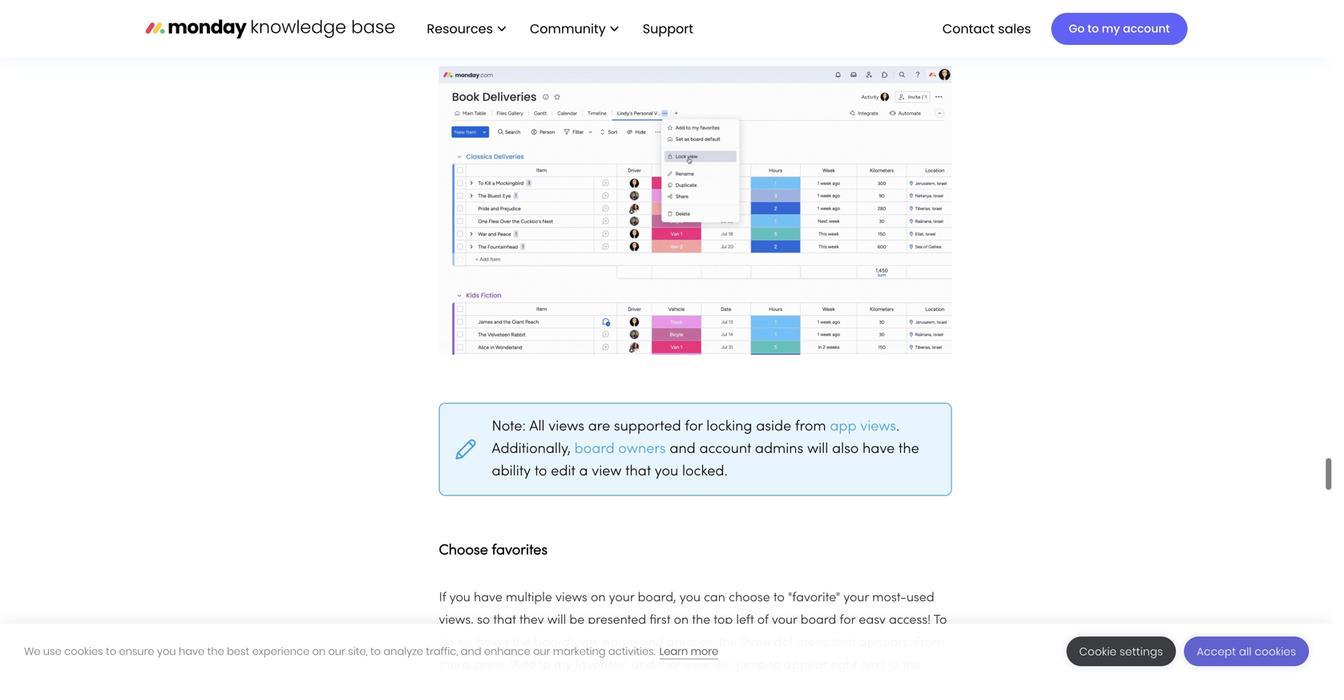 Task type: vqa. For each thing, say whether or not it's contained in the screenshot.
are
yes



Task type: describe. For each thing, give the bounding box(es) containing it.
all views are supported for locking aside from app views
[[530, 420, 896, 434]]

all
[[530, 420, 545, 434]]

site,
[[348, 644, 368, 659]]

and account admins will also have the ability to edit a view that you locked.
[[492, 443, 920, 479]]

you left 'can'
[[680, 592, 701, 604]]

first
[[650, 615, 671, 627]]

menu
[[797, 637, 830, 649]]

best
[[227, 644, 250, 659]]

accept
[[1197, 644, 1237, 659]]

resources
[[427, 19, 493, 38]]

monday.com logo image
[[146, 12, 395, 45]]

dialog containing cookie settings
[[0, 624, 1334, 679]]

contact sales
[[943, 19, 1032, 38]]

community
[[530, 19, 606, 38]]

so,
[[458, 637, 473, 649]]

if you have multiple views on your board, you can choose to "favorite" your most-used views, so that they will be presented first on the top left of your board for easy access! to do so, hover the board view name and press on the three dot menu that appears. from there, press "add to my favorites" and that view will jump to appear right next to 
[[439, 592, 947, 679]]

.
[[896, 420, 900, 434]]

support
[[643, 19, 694, 38]]

board,
[[638, 592, 676, 604]]

0 horizontal spatial your
[[609, 592, 635, 604]]

easy
[[859, 615, 886, 627]]

left
[[736, 615, 754, 627]]

from
[[915, 637, 944, 649]]

go
[[1069, 21, 1085, 36]]

on down the top
[[701, 637, 716, 649]]

0 vertical spatial board
[[575, 443, 615, 456]]

to right jump
[[770, 660, 781, 672]]

contact sales link
[[935, 15, 1040, 43]]

presented
[[588, 615, 646, 627]]

ability
[[492, 465, 531, 479]]

of
[[758, 615, 769, 627]]

next
[[861, 660, 885, 672]]

appear
[[784, 660, 828, 672]]

that up right
[[833, 637, 856, 649]]

do
[[439, 637, 454, 649]]

on right first
[[674, 615, 689, 627]]

three
[[741, 637, 771, 649]]

favorites"
[[575, 660, 629, 672]]

1 vertical spatial view
[[573, 637, 600, 649]]

the inside and account admins will also have the ability to edit a view that you locked.
[[899, 443, 920, 456]]

most-
[[873, 592, 907, 604]]

activities.
[[609, 644, 656, 659]]

1 horizontal spatial will
[[715, 660, 733, 672]]

choose
[[439, 544, 488, 558]]

hover
[[477, 637, 509, 649]]

go to my account link
[[1052, 13, 1188, 45]]

board owners
[[575, 443, 666, 456]]

0 horizontal spatial board
[[534, 637, 570, 649]]

experience
[[252, 644, 310, 659]]

appears.
[[859, 637, 911, 649]]

additionally,
[[492, 443, 571, 456]]

and down activities.
[[632, 660, 655, 672]]

community link
[[522, 15, 627, 43]]

views right all
[[549, 420, 585, 434]]

1 vertical spatial press
[[475, 660, 506, 672]]

top
[[714, 615, 733, 627]]

if
[[439, 592, 446, 604]]

resources link
[[419, 15, 514, 43]]

app
[[830, 420, 857, 434]]

marketing
[[553, 644, 606, 659]]

a
[[579, 465, 588, 479]]

jump
[[737, 660, 766, 672]]

views right app
[[861, 420, 896, 434]]

go to my account
[[1069, 21, 1170, 36]]

for inside if you have multiple views on your board, you can choose to "favorite" your most-used views, so that they will be presented first on the top left of your board for easy access! to do so, hover the board view name and press on the three dot menu that appears. from there, press "add to my favorites" and that view will jump to appear right next to
[[840, 615, 856, 627]]

choose favorites
[[439, 544, 548, 558]]

to left ensure
[[106, 644, 116, 659]]

name
[[603, 637, 637, 649]]

all
[[1240, 644, 1252, 659]]

view inside and account admins will also have the ability to edit a view that you locked.
[[592, 465, 622, 479]]

account inside and account admins will also have the ability to edit a view that you locked.
[[700, 443, 752, 456]]

on inside dialog
[[312, 644, 326, 659]]

that right 'so'
[[493, 615, 516, 627]]

account inside main element
[[1123, 21, 1170, 36]]

enhance
[[484, 644, 531, 659]]

to right next
[[888, 660, 899, 672]]

my inside if you have multiple views on your board, you can choose to "favorite" your most-used views, so that they will be presented first on the top left of your board for easy access! to do so, hover the board view name and press on the three dot menu that appears. from there, press "add to my favorites" and that view will jump to appear right next to
[[554, 660, 572, 672]]

views inside if you have multiple views on your board, you can choose to "favorite" your most-used views, so that they will be presented first on the top left of your board for easy access! to do so, hover the board view name and press on the three dot menu that appears. from there, press "add to my favorites" and that view will jump to appear right next to
[[556, 592, 588, 604]]

and down first
[[640, 637, 664, 649]]

there,
[[439, 660, 472, 672]]

owners
[[619, 443, 666, 456]]

sales
[[998, 19, 1032, 38]]

cookie settings
[[1080, 644, 1164, 659]]

the left the top
[[692, 615, 711, 627]]

to
[[934, 615, 947, 627]]



Task type: locate. For each thing, give the bounding box(es) containing it.
press down enhance
[[475, 660, 506, 672]]

will down from
[[807, 443, 829, 456]]

and up there,
[[461, 644, 482, 659]]

on
[[591, 592, 606, 604], [674, 615, 689, 627], [701, 637, 716, 649], [312, 644, 326, 659]]

our left site,
[[328, 644, 345, 659]]

list containing resources
[[411, 0, 707, 58]]

your right of
[[772, 615, 798, 627]]

to left edit
[[535, 465, 547, 479]]

your up easy
[[844, 592, 869, 604]]

my inside main element
[[1102, 21, 1120, 36]]

1 vertical spatial for
[[840, 615, 856, 627]]

1 horizontal spatial cookies
[[1255, 644, 1297, 659]]

the up "add
[[513, 637, 531, 649]]

favorites
[[492, 544, 548, 558]]

press
[[667, 637, 698, 649], [475, 660, 506, 672]]

0 horizontal spatial for
[[685, 420, 703, 434]]

that inside and account admins will also have the ability to edit a view that you locked.
[[626, 465, 651, 479]]

1 vertical spatial will
[[548, 615, 566, 627]]

2 vertical spatial will
[[715, 660, 733, 672]]

admins
[[755, 443, 804, 456]]

have inside dialog
[[179, 644, 205, 659]]

1 horizontal spatial my
[[1102, 21, 1120, 36]]

cookie settings button
[[1067, 637, 1176, 666]]

will down more
[[715, 660, 733, 672]]

lock image
[[439, 66, 952, 355]]

learn more link
[[660, 644, 719, 660]]

learn
[[660, 644, 688, 659]]

are
[[588, 420, 610, 434]]

0 vertical spatial account
[[1123, 21, 1170, 36]]

cookies for use
[[64, 644, 103, 659]]

right
[[831, 660, 857, 672]]

choose
[[729, 592, 770, 604]]

that down owners
[[626, 465, 651, 479]]

ensure
[[119, 644, 154, 659]]

for left the locking in the bottom of the page
[[685, 420, 703, 434]]

press down first
[[667, 637, 698, 649]]

on right experience
[[312, 644, 326, 659]]

0 horizontal spatial my
[[554, 660, 572, 672]]

settings
[[1120, 644, 1164, 659]]

and up locked.
[[670, 443, 696, 456]]

my right go
[[1102, 21, 1120, 36]]

the down .
[[899, 443, 920, 456]]

2 horizontal spatial your
[[844, 592, 869, 604]]

have
[[863, 443, 895, 456], [474, 592, 503, 604], [179, 644, 205, 659]]

my
[[1102, 21, 1120, 36], [554, 660, 572, 672]]

so
[[477, 615, 490, 627]]

our up "add
[[533, 644, 550, 659]]

board down "favorite"
[[801, 615, 837, 627]]

account right go
[[1123, 21, 1170, 36]]

cookies right 'all'
[[1255, 644, 1297, 659]]

app views link
[[830, 420, 896, 434]]

edit
[[551, 465, 576, 479]]

1 horizontal spatial our
[[533, 644, 550, 659]]

locked.
[[682, 465, 728, 479]]

use
[[43, 644, 62, 659]]

dot
[[774, 637, 793, 649]]

more
[[691, 644, 719, 659]]

2 horizontal spatial will
[[807, 443, 829, 456]]

you right ensure
[[157, 644, 176, 659]]

to right choose
[[774, 592, 785, 604]]

2 horizontal spatial board
[[801, 615, 837, 627]]

cookie
[[1080, 644, 1117, 659]]

to inside main element
[[1088, 21, 1099, 36]]

to
[[1088, 21, 1099, 36], [535, 465, 547, 479], [774, 592, 785, 604], [106, 644, 116, 659], [370, 644, 381, 659], [539, 660, 551, 672], [770, 660, 781, 672], [888, 660, 899, 672]]

1 our from the left
[[328, 644, 345, 659]]

"add
[[509, 660, 536, 672]]

1 vertical spatial account
[[700, 443, 752, 456]]

account down the locking in the bottom of the page
[[700, 443, 752, 456]]

can
[[704, 592, 726, 604]]

to right go
[[1088, 21, 1099, 36]]

0 horizontal spatial our
[[328, 644, 345, 659]]

supported
[[614, 420, 681, 434]]

you down owners
[[655, 465, 679, 479]]

1 cookies from the left
[[64, 644, 103, 659]]

dialog
[[0, 624, 1334, 679]]

0 vertical spatial my
[[1102, 21, 1120, 36]]

2 our from the left
[[533, 644, 550, 659]]

to right "add
[[539, 660, 551, 672]]

they
[[520, 615, 544, 627]]

cookies for all
[[1255, 644, 1297, 659]]

the down the top
[[719, 637, 737, 649]]

the left 'best'
[[207, 644, 224, 659]]

0 horizontal spatial account
[[700, 443, 752, 456]]

cookies right use
[[64, 644, 103, 659]]

1 vertical spatial board
[[801, 615, 837, 627]]

list
[[411, 0, 707, 58]]

"favorite"
[[788, 592, 840, 604]]

you inside and account admins will also have the ability to edit a view that you locked.
[[655, 465, 679, 479]]

have left 'best'
[[179, 644, 205, 659]]

2 horizontal spatial have
[[863, 443, 895, 456]]

0 vertical spatial will
[[807, 443, 829, 456]]

1 horizontal spatial board
[[575, 443, 615, 456]]

have inside and account admins will also have the ability to edit a view that you locked.
[[863, 443, 895, 456]]

. additionally,
[[492, 420, 900, 456]]

have up 'so'
[[474, 592, 503, 604]]

and inside and account admins will also have the ability to edit a view that you locked.
[[670, 443, 696, 456]]

multiple
[[506, 592, 552, 604]]

your up presented
[[609, 592, 635, 604]]

board down they
[[534, 637, 570, 649]]

have down the app views "link"
[[863, 443, 895, 456]]

2 vertical spatial have
[[179, 644, 205, 659]]

0 vertical spatial have
[[863, 443, 895, 456]]

1 horizontal spatial your
[[772, 615, 798, 627]]

we use cookies to ensure you have the best experience on our site, to analyze traffic, and enhance our marketing activities. learn more
[[24, 644, 719, 659]]

board down the are
[[575, 443, 615, 456]]

1 horizontal spatial for
[[840, 615, 856, 627]]

accept all cookies
[[1197, 644, 1297, 659]]

1 horizontal spatial have
[[474, 592, 503, 604]]

0 horizontal spatial will
[[548, 615, 566, 627]]

view down be
[[573, 637, 600, 649]]

cookies
[[64, 644, 103, 659], [1255, 644, 1297, 659]]

views,
[[439, 615, 474, 627]]

for left easy
[[840, 615, 856, 627]]

1 vertical spatial have
[[474, 592, 503, 604]]

1 horizontal spatial account
[[1123, 21, 1170, 36]]

note:
[[492, 420, 530, 434]]

the inside dialog
[[207, 644, 224, 659]]

my down marketing
[[554, 660, 572, 672]]

the
[[899, 443, 920, 456], [692, 615, 711, 627], [513, 637, 531, 649], [719, 637, 737, 649], [207, 644, 224, 659]]

used
[[907, 592, 935, 604]]

0 horizontal spatial have
[[179, 644, 205, 659]]

you
[[655, 465, 679, 479], [450, 592, 471, 604], [680, 592, 701, 604], [157, 644, 176, 659]]

cookies inside button
[[1255, 644, 1297, 659]]

2 vertical spatial view
[[685, 660, 711, 672]]

be
[[570, 615, 585, 627]]

will inside and account admins will also have the ability to edit a view that you locked.
[[807, 443, 829, 456]]

from
[[795, 420, 826, 434]]

0 horizontal spatial press
[[475, 660, 506, 672]]

aside
[[756, 420, 792, 434]]

0 vertical spatial view
[[592, 465, 622, 479]]

contact
[[943, 19, 995, 38]]

that down "learn"
[[659, 660, 681, 672]]

2 vertical spatial board
[[534, 637, 570, 649]]

choose favorites link
[[439, 536, 548, 560]]

board owners link
[[575, 443, 666, 456]]

view
[[592, 465, 622, 479], [573, 637, 600, 649], [685, 660, 711, 672]]

0 horizontal spatial cookies
[[64, 644, 103, 659]]

on up presented
[[591, 592, 606, 604]]

have inside if you have multiple views on your board, you can choose to "favorite" your most-used views, so that they will be presented first on the top left of your board for easy access! to do so, hover the board view name and press on the three dot menu that appears. from there, press "add to my favorites" and that view will jump to appear right next to
[[474, 592, 503, 604]]

for
[[685, 420, 703, 434], [840, 615, 856, 627]]

1 vertical spatial my
[[554, 660, 572, 672]]

traffic,
[[426, 644, 458, 659]]

analyze
[[384, 644, 423, 659]]

main element
[[411, 0, 1188, 58]]

locking
[[707, 420, 753, 434]]

views up be
[[556, 592, 588, 604]]

we
[[24, 644, 41, 659]]

2 cookies from the left
[[1255, 644, 1297, 659]]

to right site,
[[370, 644, 381, 659]]

to inside and account admins will also have the ability to edit a view that you locked.
[[535, 465, 547, 479]]

our
[[328, 644, 345, 659], [533, 644, 550, 659]]

will left be
[[548, 615, 566, 627]]

0 vertical spatial press
[[667, 637, 698, 649]]

also
[[832, 443, 859, 456]]

will
[[807, 443, 829, 456], [548, 615, 566, 627], [715, 660, 733, 672]]

accept all cookies button
[[1184, 637, 1310, 666]]

support link
[[635, 15, 707, 43], [643, 19, 698, 38]]

0 vertical spatial for
[[685, 420, 703, 434]]

access!
[[889, 615, 931, 627]]

view down more
[[685, 660, 711, 672]]

you right if on the bottom left of the page
[[450, 592, 471, 604]]

views
[[549, 420, 585, 434], [861, 420, 896, 434], [556, 592, 588, 604]]

1 horizontal spatial press
[[667, 637, 698, 649]]

that
[[626, 465, 651, 479], [493, 615, 516, 627], [833, 637, 856, 649], [659, 660, 681, 672]]

view right a
[[592, 465, 622, 479]]



